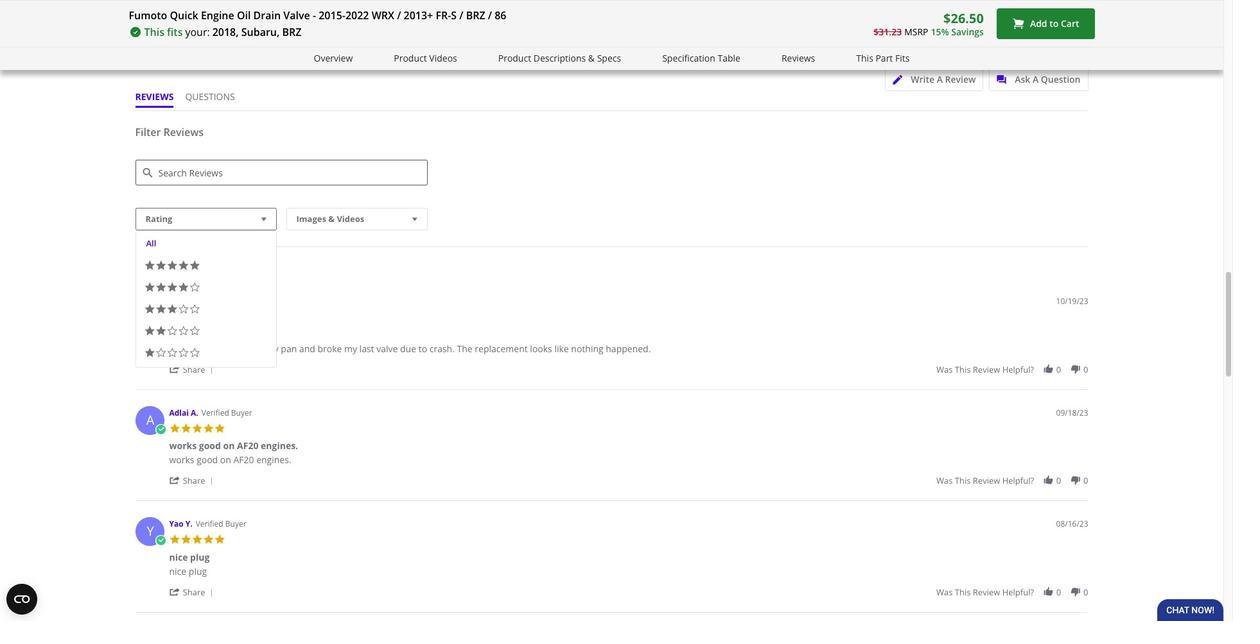 Task type: locate. For each thing, give the bounding box(es) containing it.
empty star image down perfect
[[178, 348, 189, 358]]

86
[[495, 8, 507, 22]]

this down fumoto
[[144, 25, 164, 39]]

filter reviews heading
[[135, 125, 1089, 150]]

1 vertical spatial circle checkmark image
[[155, 536, 166, 547]]

to inside perfect fit works perfectly. i bent my pan and broke my last valve due to crash. the replacement looks like nothing happened.
[[419, 343, 427, 355]]

0 vertical spatial share image
[[169, 475, 181, 486]]

share image for y
[[169, 587, 181, 598]]

empty star image
[[189, 282, 200, 293], [178, 304, 189, 315], [189, 304, 200, 315], [167, 326, 178, 337], [178, 326, 189, 337], [155, 348, 167, 358], [167, 348, 178, 358], [189, 348, 200, 358]]

1 vertical spatial share
[[183, 475, 205, 487]]

1 vertical spatial seperator image
[[208, 589, 215, 597]]

share button up y.
[[169, 475, 218, 487]]

this part fits link
[[856, 51, 910, 66]]

write a review
[[911, 73, 976, 85]]

0 vertical spatial this
[[144, 25, 164, 39]]

/
[[397, 8, 401, 22], [459, 8, 463, 22], [488, 8, 492, 22]]

star image
[[144, 260, 155, 271], [155, 260, 167, 271], [189, 260, 200, 271], [155, 282, 167, 293], [167, 282, 178, 293], [144, 304, 155, 315], [144, 348, 155, 358], [181, 423, 192, 434], [214, 423, 225, 434], [169, 534, 181, 546], [181, 534, 192, 546], [192, 534, 203, 546], [203, 534, 214, 546], [214, 534, 225, 546]]

looks
[[530, 343, 552, 355]]

1 helpful? from the top
[[1003, 364, 1034, 375]]

crash.
[[430, 343, 455, 355]]

review date 09/18/23 element
[[1056, 408, 1089, 419]]

2 my from the left
[[344, 343, 357, 355]]

open widget image
[[6, 585, 37, 615]]

videos
[[429, 52, 457, 64], [337, 213, 364, 225]]

ask
[[1015, 73, 1031, 85]]

your:
[[185, 25, 210, 39]]

product down '2013+'
[[394, 52, 427, 64]]

2018,
[[212, 25, 239, 39]]

2 was this review helpful? from the top
[[937, 475, 1034, 487]]

verified buyer heading right a.
[[202, 408, 252, 419]]

2 this from the top
[[955, 475, 971, 487]]

plug down yao y. verified buyer at bottom
[[190, 551, 210, 564]]

& left the specs
[[588, 52, 595, 64]]

subaru,
[[241, 25, 280, 39]]

verified for a
[[202, 408, 229, 419]]

brz down "valve"
[[282, 25, 302, 39]]

this
[[144, 25, 164, 39], [856, 52, 874, 64]]

works good on af20 engines. works good on af20 engines.
[[169, 440, 298, 466]]

circle checkmark image for a
[[155, 424, 166, 436]]

2013+
[[404, 8, 433, 22]]

2 vertical spatial share button
[[169, 586, 218, 598]]

perfectly.
[[198, 343, 237, 355]]

share button down works
[[169, 363, 218, 375]]

down triangle image
[[258, 213, 269, 226]]

share image up yao
[[169, 475, 181, 486]]

circle checkmark image for y
[[155, 536, 166, 547]]

0 right vote down review by adlai a. on 18 sep 2023 image in the right bottom of the page
[[1084, 475, 1089, 487]]

2 product from the left
[[498, 52, 531, 64]]

2 circle checkmark image from the top
[[155, 536, 166, 547]]

share button down nice plug nice plug at the left bottom of the page
[[169, 586, 218, 598]]

1 share from the top
[[183, 364, 205, 375]]

review for engines.
[[973, 475, 1000, 487]]

to right due
[[419, 343, 427, 355]]

group for broke
[[937, 364, 1089, 375]]

2 share button from the top
[[169, 475, 218, 487]]

a
[[937, 73, 943, 85], [1033, 73, 1039, 85], [146, 300, 154, 317], [146, 411, 154, 429]]

valve
[[283, 8, 310, 22]]

seperator image for a
[[208, 478, 215, 486]]

3 / from the left
[[488, 8, 492, 22]]

2 group from the top
[[937, 475, 1089, 487]]

1 nice from the top
[[169, 551, 188, 564]]

1 review from the top
[[973, 364, 1000, 375]]

1 vertical spatial videos
[[337, 213, 364, 225]]

1 vertical spatial brz
[[282, 25, 302, 39]]

group
[[937, 364, 1089, 375], [937, 475, 1089, 487], [937, 587, 1089, 598]]

0 vertical spatial seperator image
[[208, 478, 215, 486]]

buyer for y
[[225, 519, 246, 530]]

1 was this review helpful? from the top
[[937, 364, 1034, 375]]

2 vertical spatial this
[[955, 587, 971, 598]]

0 horizontal spatial this
[[144, 25, 164, 39]]

1 vertical spatial helpful?
[[1003, 475, 1034, 487]]

arnoldo
[[169, 296, 200, 307]]

2 horizontal spatial /
[[488, 8, 492, 22]]

2 vertical spatial was this review helpful?
[[937, 587, 1034, 598]]

0 vertical spatial to
[[1050, 18, 1059, 30]]

2 seperator image from the top
[[208, 589, 215, 597]]

-
[[313, 8, 316, 22]]

verified buyer heading
[[202, 408, 252, 419], [196, 519, 246, 530]]

reviews inside 'heading'
[[164, 125, 204, 139]]

helpful? left vote up review by arnoldo p. on 19 oct 2023 icon
[[1003, 364, 1034, 375]]

0 vertical spatial &
[[588, 52, 595, 64]]

0 horizontal spatial videos
[[337, 213, 364, 225]]

a right ask
[[1033, 73, 1039, 85]]

0 vertical spatial empty star image
[[189, 326, 200, 337]]

cart
[[1061, 18, 1080, 30]]

1 vertical spatial review
[[973, 475, 1000, 487]]

product for product descriptions & specs
[[498, 52, 531, 64]]

helpful? left vote up review by adlai a. on 18 sep 2023 icon
[[1003, 475, 1034, 487]]

fit
[[204, 329, 214, 341]]

share left seperator icon
[[183, 364, 205, 375]]

buyer right y.
[[225, 519, 246, 530]]

product left descriptions
[[498, 52, 531, 64]]

/ right wrx
[[397, 8, 401, 22]]

this for broke
[[955, 364, 971, 375]]

$26.50
[[944, 9, 984, 27]]

reviews for filter reviews
[[164, 125, 204, 139]]

buyer
[[231, 408, 252, 419], [225, 519, 246, 530]]

1 horizontal spatial /
[[459, 8, 463, 22]]

1 vertical spatial to
[[419, 343, 427, 355]]

2 nice from the top
[[169, 566, 186, 578]]

2 vertical spatial share
[[183, 587, 205, 598]]

1 vertical spatial reviews
[[164, 125, 204, 139]]

product videos link
[[394, 51, 457, 66]]

vote down review by adlai a. on 18 sep 2023 image
[[1070, 475, 1081, 486]]

verified buyer heading for y
[[196, 519, 246, 530]]

share button
[[169, 363, 218, 375], [169, 475, 218, 487], [169, 586, 218, 598]]

0 vertical spatial helpful?
[[1003, 364, 1034, 375]]

reviews
[[782, 52, 815, 64], [164, 125, 204, 139], [144, 261, 184, 276]]

0 horizontal spatial /
[[397, 8, 401, 22]]

share up y.
[[183, 475, 205, 487]]

1 share image from the top
[[169, 475, 181, 486]]

was
[[937, 364, 953, 375], [937, 475, 953, 487], [937, 587, 953, 598]]

plug down y.
[[189, 566, 207, 578]]

2 vertical spatial group
[[937, 587, 1089, 598]]

1 works from the top
[[169, 440, 197, 452]]

fr-
[[436, 8, 451, 22]]

like
[[555, 343, 569, 355]]

all
[[146, 238, 156, 249]]

happened.
[[606, 343, 651, 355]]

0 vertical spatial plug
[[190, 551, 210, 564]]

1 vertical spatial was this review helpful?
[[937, 475, 1034, 487]]

0 vertical spatial group
[[937, 364, 1089, 375]]

& inside the product descriptions & specs link
[[588, 52, 595, 64]]

2 vertical spatial reviews
[[144, 261, 184, 276]]

magnifying glass image
[[143, 168, 153, 178]]

3 helpful? from the top
[[1003, 587, 1034, 598]]

on
[[223, 440, 235, 452], [220, 454, 231, 466]]

wrx
[[372, 8, 394, 22]]

tab list containing reviews
[[135, 91, 246, 110]]

to inside 'button'
[[1050, 18, 1059, 30]]

my
[[266, 343, 279, 355], [344, 343, 357, 355]]

0
[[1057, 364, 1061, 375], [1084, 364, 1089, 375], [1057, 475, 1061, 487], [1084, 475, 1089, 487], [1057, 587, 1061, 598], [1084, 587, 1089, 598]]

1 horizontal spatial brz
[[466, 8, 485, 22]]

seperator image down works good on af20 engines. works good on af20 engines.
[[208, 478, 215, 486]]

share down nice plug nice plug at the left bottom of the page
[[183, 587, 205, 598]]

tab panel containing a
[[129, 288, 1095, 622]]

0 vertical spatial share
[[183, 364, 205, 375]]

Images & Videos Filter field
[[286, 208, 428, 231]]

1 horizontal spatial to
[[1050, 18, 1059, 30]]

&
[[588, 52, 595, 64], [328, 213, 335, 225]]

0 vertical spatial good
[[199, 440, 221, 452]]

2 vertical spatial review
[[973, 587, 1000, 598]]

a right write
[[937, 73, 943, 85]]

0 vertical spatial was
[[937, 364, 953, 375]]

1 vertical spatial this
[[955, 475, 971, 487]]

quick
[[170, 8, 198, 22]]

1 share button from the top
[[169, 363, 218, 375]]

1 vertical spatial group
[[937, 475, 1089, 487]]

perfect
[[169, 329, 202, 341]]

& right images
[[328, 213, 335, 225]]

/ left 86
[[488, 8, 492, 22]]

questions
[[185, 91, 235, 103]]

vote up review by arnoldo p. on 19 oct 2023 image
[[1043, 364, 1054, 375]]

2 was from the top
[[937, 475, 953, 487]]

1 my from the left
[[266, 343, 279, 355]]

0 horizontal spatial &
[[328, 213, 335, 225]]

1 product from the left
[[394, 52, 427, 64]]

verified buyer heading right y.
[[196, 519, 246, 530]]

product
[[394, 52, 427, 64], [498, 52, 531, 64]]

1 circle checkmark image from the top
[[155, 424, 166, 436]]

this left part
[[856, 52, 874, 64]]

works
[[169, 343, 196, 355]]

review left vote up review by yao y. on 16 aug 2023 image
[[973, 587, 1000, 598]]

seperator image
[[208, 366, 215, 374]]

share image for a
[[169, 475, 181, 486]]

review date 08/16/23 element
[[1056, 519, 1089, 530]]

/ right s on the top of the page
[[459, 8, 463, 22]]

adlai a. verified buyer
[[169, 408, 252, 419]]

1 horizontal spatial product
[[498, 52, 531, 64]]

review left vote up review by arnoldo p. on 19 oct 2023 icon
[[973, 364, 1000, 375]]

my left pan
[[266, 343, 279, 355]]

broke
[[318, 343, 342, 355]]

was this review helpful? left vote up review by arnoldo p. on 19 oct 2023 icon
[[937, 364, 1034, 375]]

0 horizontal spatial to
[[419, 343, 427, 355]]

2 share image from the top
[[169, 587, 181, 598]]

2 vertical spatial helpful?
[[1003, 587, 1034, 598]]

works good on af20 engines. heading
[[169, 440, 298, 455]]

circle checkmark image
[[155, 313, 166, 324]]

3 share button from the top
[[169, 586, 218, 598]]

1 vertical spatial buyer
[[225, 519, 246, 530]]

2 vertical spatial was
[[937, 587, 953, 598]]

1 vertical spatial this
[[856, 52, 874, 64]]

1 seperator image from the top
[[208, 478, 215, 486]]

1 vertical spatial &
[[328, 213, 335, 225]]

0 vertical spatial circle checkmark image
[[155, 424, 166, 436]]

3 this from the top
[[955, 587, 971, 598]]

verified right a.
[[202, 408, 229, 419]]

3 share from the top
[[183, 587, 205, 598]]

brz right s on the top of the page
[[466, 8, 485, 22]]

1 was from the top
[[937, 364, 953, 375]]

p.
[[202, 296, 209, 307]]

vote down review by yao y. on 16 aug 2023 image
[[1070, 587, 1081, 598]]

af20
[[237, 440, 258, 452], [233, 454, 254, 466]]

this
[[955, 364, 971, 375], [955, 475, 971, 487], [955, 587, 971, 598]]

1 this from the top
[[955, 364, 971, 375]]

was this review helpful?
[[937, 364, 1034, 375], [937, 475, 1034, 487], [937, 587, 1034, 598]]

nice plug nice plug
[[169, 551, 210, 578]]

0 vertical spatial this
[[955, 364, 971, 375]]

1 horizontal spatial &
[[588, 52, 595, 64]]

descriptions
[[534, 52, 586, 64]]

1 horizontal spatial this
[[856, 52, 874, 64]]

nothing
[[571, 343, 604, 355]]

savings
[[952, 26, 984, 38]]

my left the last
[[344, 343, 357, 355]]

circle checkmark image
[[155, 424, 166, 436], [155, 536, 166, 547]]

seperator image down nice plug nice plug at the left bottom of the page
[[208, 589, 215, 597]]

0 vertical spatial brz
[[466, 8, 485, 22]]

seperator image
[[208, 478, 215, 486], [208, 589, 215, 597]]

0 vertical spatial review
[[973, 364, 1000, 375]]

verified for y
[[196, 519, 223, 530]]

this part fits
[[856, 52, 910, 64]]

helpful? for engines.
[[1003, 475, 1034, 487]]

good
[[199, 440, 221, 452], [197, 454, 218, 466]]

0 vertical spatial was this review helpful?
[[937, 364, 1034, 375]]

0 horizontal spatial product
[[394, 52, 427, 64]]

1 vertical spatial verified
[[196, 519, 223, 530]]

helpful? for broke
[[1003, 364, 1034, 375]]

0 vertical spatial share button
[[169, 363, 218, 375]]

1 vertical spatial nice
[[169, 566, 186, 578]]

Rating Filter field
[[135, 208, 277, 231]]

helpful?
[[1003, 364, 1034, 375], [1003, 475, 1034, 487], [1003, 587, 1034, 598]]

product for product videos
[[394, 52, 427, 64]]

1 vertical spatial good
[[197, 454, 218, 466]]

3 group from the top
[[937, 587, 1089, 598]]

bent
[[244, 343, 263, 355]]

write
[[911, 73, 935, 85]]

1 horizontal spatial videos
[[429, 52, 457, 64]]

1 horizontal spatial my
[[344, 343, 357, 355]]

buyer up works good on af20 engines. heading
[[231, 408, 252, 419]]

add to cart button
[[997, 8, 1095, 39]]

1 vertical spatial was
[[937, 475, 953, 487]]

to right 'add'
[[1050, 18, 1059, 30]]

tab panel
[[129, 288, 1095, 622]]

0 vertical spatial nice
[[169, 551, 188, 564]]

1 vertical spatial share image
[[169, 587, 181, 598]]

share image down nice plug nice plug at the left bottom of the page
[[169, 587, 181, 598]]

review left vote up review by adlai a. on 18 sep 2023 icon
[[973, 475, 1000, 487]]

2 share from the top
[[183, 475, 205, 487]]

a left adlai
[[146, 411, 154, 429]]

1 vertical spatial works
[[169, 454, 194, 466]]

share button for nice plug
[[169, 586, 218, 598]]

verified
[[202, 408, 229, 419], [196, 519, 223, 530]]

0 vertical spatial works
[[169, 440, 197, 452]]

videos down "fr-"
[[429, 52, 457, 64]]

0 vertical spatial buyer
[[231, 408, 252, 419]]

rating
[[146, 213, 172, 225]]

2 review from the top
[[973, 475, 1000, 487]]

specification table link
[[662, 51, 741, 66]]

empty star image
[[189, 326, 200, 337], [178, 348, 189, 358]]

was this review helpful? left vote up review by adlai a. on 18 sep 2023 icon
[[937, 475, 1034, 487]]

0 vertical spatial verified buyer heading
[[202, 408, 252, 419]]

was this review helpful? left vote up review by yao y. on 16 aug 2023 image
[[937, 587, 1034, 598]]

star image
[[167, 260, 178, 271], [178, 260, 189, 271], [144, 282, 155, 293], [178, 282, 189, 293], [155, 304, 167, 315], [167, 304, 178, 315], [169, 312, 181, 323], [181, 312, 192, 323], [192, 312, 203, 323], [144, 326, 155, 337], [155, 326, 167, 337], [169, 423, 181, 434], [192, 423, 203, 434], [203, 423, 214, 434]]

engines.
[[261, 440, 298, 452], [256, 454, 291, 466]]

0 vertical spatial reviews
[[782, 52, 815, 64]]

0 horizontal spatial my
[[266, 343, 279, 355]]

videos right images
[[337, 213, 364, 225]]

1 vertical spatial share button
[[169, 475, 218, 487]]

share image
[[169, 475, 181, 486], [169, 587, 181, 598]]

0 vertical spatial verified
[[202, 408, 229, 419]]

1 group from the top
[[937, 364, 1089, 375]]

1 vertical spatial verified buyer heading
[[196, 519, 246, 530]]

all link
[[146, 238, 156, 249]]

yao y. verified buyer
[[169, 519, 246, 530]]

verified right y.
[[196, 519, 223, 530]]

share for works good on af20 engines.
[[183, 475, 205, 487]]

vote up review by yao y. on 16 aug 2023 image
[[1043, 587, 1054, 598]]

this for engines.
[[955, 475, 971, 487]]

helpful? left vote up review by yao y. on 16 aug 2023 image
[[1003, 587, 1034, 598]]

this fits your: 2018, subaru, brz
[[144, 25, 302, 39]]

works
[[169, 440, 197, 452], [169, 454, 194, 466]]

15%
[[931, 26, 949, 38]]

empty star image left the fit on the bottom
[[189, 326, 200, 337]]

reviews
[[135, 91, 174, 103]]

1 vertical spatial empty star image
[[178, 348, 189, 358]]

tab list
[[135, 91, 246, 110]]

2 helpful? from the top
[[1003, 475, 1034, 487]]



Task type: describe. For each thing, give the bounding box(es) containing it.
verified buyer heading for a
[[202, 408, 252, 419]]

write a review button
[[885, 69, 984, 91]]

specification table
[[662, 52, 741, 64]]

product descriptions & specs
[[498, 52, 621, 64]]

i
[[239, 343, 242, 355]]

fits
[[895, 52, 910, 64]]

review for broke
[[973, 364, 1000, 375]]

vote up review by adlai a. on 18 sep 2023 image
[[1043, 475, 1054, 486]]

1 / from the left
[[397, 8, 401, 22]]

rating element
[[135, 208, 277, 368]]

perfect fit heading
[[169, 329, 214, 343]]

09/18/23
[[1056, 408, 1089, 419]]

0 right vote down review by arnoldo p. on 19 oct 2023 icon
[[1084, 364, 1089, 375]]

0 vertical spatial videos
[[429, 52, 457, 64]]

perfect fit works perfectly. i bent my pan and broke my last valve due to crash. the replacement looks like nothing happened.
[[169, 329, 651, 355]]

1 vertical spatial af20
[[233, 454, 254, 466]]

and
[[299, 343, 315, 355]]

videos inside field
[[337, 213, 364, 225]]

1 vertical spatial on
[[220, 454, 231, 466]]

replacement
[[475, 343, 528, 355]]

was this review helpful? for engines.
[[937, 475, 1034, 487]]

the
[[457, 343, 473, 355]]

dialog image
[[997, 75, 1013, 85]]

share image
[[169, 364, 181, 375]]

a inside "dropdown button"
[[937, 73, 943, 85]]

3 was from the top
[[937, 587, 953, 598]]

fumoto quick engine oil drain valve - 2015-2022 wrx / 2013+ fr-s / brz / 86
[[129, 8, 507, 22]]

filter reviews
[[135, 125, 204, 139]]

review date 10/19/23 element
[[1056, 296, 1089, 307]]

1 vertical spatial plug
[[189, 566, 207, 578]]

5.0
[[528, 19, 566, 55]]

s
[[451, 8, 457, 22]]

08/16/23
[[1056, 519, 1089, 530]]

0 horizontal spatial brz
[[282, 25, 302, 39]]

seperator image for y
[[208, 589, 215, 597]]

share for works perfectly. i bent my pan and broke my last valve due to crash. the replacement looks like nothing happened.
[[183, 364, 205, 375]]

2022
[[346, 8, 369, 22]]

0 vertical spatial engines.
[[261, 440, 298, 452]]

$31.23
[[874, 26, 902, 38]]

0 vertical spatial on
[[223, 440, 235, 452]]

7
[[135, 261, 141, 276]]

y
[[147, 523, 154, 540]]

y.
[[186, 519, 193, 530]]

question
[[1041, 73, 1081, 85]]

0 right vote up review by arnoldo p. on 19 oct 2023 icon
[[1057, 364, 1061, 375]]

images & videos
[[296, 213, 364, 225]]

$26.50 $31.23 msrp 15% savings
[[874, 9, 984, 38]]

group for engines.
[[937, 475, 1089, 487]]

fits
[[167, 25, 183, 39]]

0 right vote up review by adlai a. on 18 sep 2023 icon
[[1057, 475, 1061, 487]]

buyer for a
[[231, 408, 252, 419]]

nice plug heading
[[169, 551, 210, 566]]

overview
[[314, 52, 353, 64]]

review
[[945, 73, 976, 85]]

pan
[[281, 343, 297, 355]]

share button for works perfectly. i bent my pan and broke my last valve due to crash. the replacement looks like nothing happened.
[[169, 363, 218, 375]]

overview link
[[314, 51, 353, 66]]

yao
[[169, 519, 184, 530]]

drain
[[253, 8, 281, 22]]

reviews for 7 reviews
[[144, 261, 184, 276]]

a.
[[191, 408, 198, 419]]

1 vertical spatial engines.
[[256, 454, 291, 466]]

2 / from the left
[[459, 8, 463, 22]]

this for this part fits
[[856, 52, 874, 64]]

was for engines.
[[937, 475, 953, 487]]

adlai
[[169, 408, 189, 419]]

a left circle checkmark icon on the bottom left of the page
[[146, 300, 154, 317]]

images
[[296, 213, 326, 225]]

3 was this review helpful? from the top
[[937, 587, 1034, 598]]

down triangle image
[[409, 213, 420, 226]]

add
[[1030, 18, 1047, 30]]

a inside 'dropdown button'
[[1033, 73, 1039, 85]]

images & videos element
[[286, 208, 428, 231]]

0 vertical spatial af20
[[237, 440, 258, 452]]

add to cart
[[1030, 18, 1080, 30]]

& inside images & videos filter field
[[328, 213, 335, 225]]

engine
[[201, 8, 234, 22]]

share for nice plug
[[183, 587, 205, 598]]

vote down review by arnoldo p. on 19 oct 2023 image
[[1070, 364, 1081, 375]]

all list box
[[135, 231, 277, 368]]

reviews link
[[782, 51, 815, 66]]

0 right vote down review by yao y. on 16 aug 2023 icon
[[1084, 587, 1089, 598]]

3 review from the top
[[973, 587, 1000, 598]]

2015-
[[319, 8, 346, 22]]

table
[[718, 52, 741, 64]]

Search Reviews search field
[[135, 160, 428, 186]]

was this review helpful? for broke
[[937, 364, 1034, 375]]

due
[[400, 343, 416, 355]]

ask a question
[[1015, 73, 1081, 85]]

part
[[876, 52, 893, 64]]

msrp
[[905, 26, 929, 38]]

oil
[[237, 8, 251, 22]]

share button for works good on af20 engines.
[[169, 475, 218, 487]]

fumoto
[[129, 8, 167, 22]]

specs
[[597, 52, 621, 64]]

5.0 star rating element
[[528, 19, 566, 55]]

arnoldo p.
[[169, 296, 209, 307]]

product videos
[[394, 52, 457, 64]]

write no frame image
[[893, 75, 909, 85]]

was for broke
[[937, 364, 953, 375]]

filter
[[135, 125, 161, 139]]

last
[[359, 343, 374, 355]]

ask a question button
[[989, 69, 1089, 91]]

product descriptions & specs link
[[498, 51, 621, 66]]

2 works from the top
[[169, 454, 194, 466]]

0 right vote up review by yao y. on 16 aug 2023 image
[[1057, 587, 1061, 598]]

10/19/23
[[1056, 296, 1089, 307]]

this for this fits your: 2018, subaru, brz
[[144, 25, 164, 39]]

7 reviews
[[135, 261, 184, 276]]

valve
[[377, 343, 398, 355]]

specification
[[662, 52, 715, 64]]



Task type: vqa. For each thing, say whether or not it's contained in the screenshot.
"5.0 star rating" element
yes



